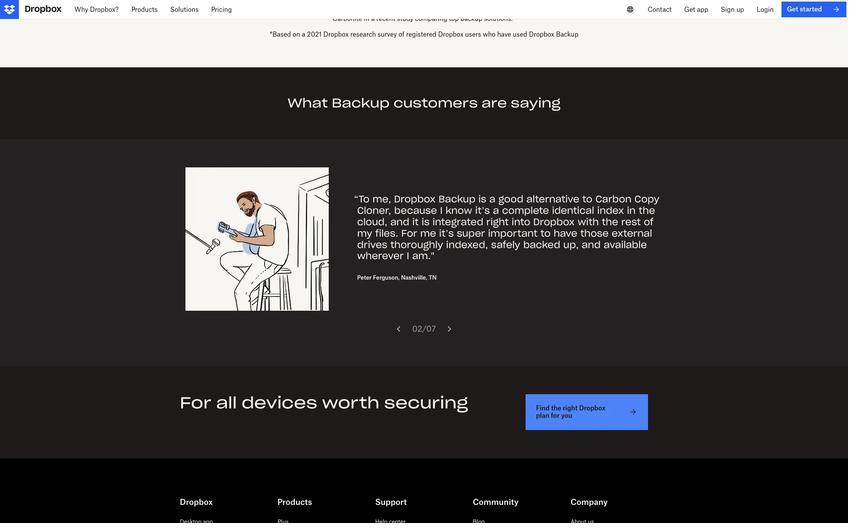 Task type: vqa. For each thing, say whether or not it's contained in the screenshot.
Shared link
no



Task type: locate. For each thing, give the bounding box(es) containing it.
1 vertical spatial users
[[466, 30, 482, 38]]

more
[[423, 5, 438, 13]]

am."
[[413, 250, 435, 262]]

used
[[513, 30, 528, 38]]

a left recent
[[372, 15, 375, 22]]

footer
[[0, 477, 849, 523]]

up
[[737, 6, 745, 13]]

2 horizontal spatial the
[[639, 205, 656, 217]]

solutions
[[170, 6, 199, 13]]

and right up,
[[582, 239, 601, 251]]

why dropbox?
[[74, 6, 119, 13]]

0 horizontal spatial i
[[407, 250, 410, 262]]

what backup customers are saying
[[288, 95, 561, 111]]

1 vertical spatial to
[[583, 193, 593, 205]]

1 horizontal spatial right
[[563, 404, 578, 412]]

1 vertical spatial of
[[644, 216, 654, 228]]

it's right know
[[476, 205, 490, 217]]

right right for
[[563, 404, 578, 412]]

intuitive
[[440, 5, 464, 13]]

of right survey
[[399, 30, 405, 38]]

i left know
[[440, 205, 443, 217]]

0 vertical spatial to
[[498, 5, 504, 13]]

is right it
[[422, 216, 430, 228]]

i left am."
[[407, 250, 410, 262]]

1 vertical spatial products
[[278, 497, 312, 507]]

0 horizontal spatial get
[[685, 6, 696, 13]]

backup
[[299, 5, 321, 13], [390, 5, 413, 13], [556, 30, 579, 38], [332, 95, 390, 111], [439, 193, 476, 205]]

in inside "to me, dropbox backup is a good alternative to carbon copy cloner, because i know it's a complete identical index in the cloud, and it is integrated right into dropbox with the rest of my files. for me it's super important to have those external drives thoroughly indexed, safely backed up, and available wherever i am."
[[628, 205, 636, 217]]

is
[[479, 193, 487, 205], [422, 216, 430, 228]]

1 vertical spatial for
[[180, 393, 212, 413]]

for left all
[[180, 393, 212, 413]]

a left the into
[[493, 205, 499, 217]]

me
[[421, 227, 436, 240]]

2021
[[307, 30, 322, 38]]

a right on
[[302, 30, 306, 38]]

*based
[[270, 30, 291, 38]]

for left me
[[402, 227, 418, 240]]

0 horizontal spatial to
[[498, 5, 504, 13]]

1 horizontal spatial i
[[440, 205, 443, 217]]

to up solutions.*
[[498, 5, 504, 13]]

dropbox inside footer
[[180, 497, 213, 507]]

backup
[[461, 15, 483, 22]]

get left started
[[788, 5, 799, 13]]

users inside dropbox backup users ranked dropbox backup as more intuitive and easier to use than backblaze and carbonite in a recent study comparing top backup solutions.*
[[323, 5, 339, 13]]

support
[[375, 497, 407, 507]]

1 horizontal spatial is
[[479, 193, 487, 205]]

get inside dropdown button
[[685, 6, 696, 13]]

backblaze
[[533, 5, 564, 13]]

it
[[413, 216, 419, 228]]

1 vertical spatial in
[[628, 205, 636, 217]]

the
[[639, 205, 656, 217], [602, 216, 619, 228], [552, 404, 562, 412]]

peter ferguson, nashville, tn
[[358, 274, 437, 281]]

indexed,
[[446, 239, 488, 251]]

the left rest
[[602, 216, 619, 228]]

i
[[440, 205, 443, 217], [407, 250, 410, 262]]

it's
[[476, 205, 490, 217], [440, 227, 454, 240]]

get
[[788, 5, 799, 13], [685, 6, 696, 13]]

comparing
[[415, 15, 448, 22]]

have right who on the top right of the page
[[498, 30, 512, 38]]

1 vertical spatial right
[[563, 404, 578, 412]]

who
[[483, 30, 496, 38]]

study
[[397, 15, 414, 22]]

wherever
[[358, 250, 404, 262]]

you
[[562, 412, 573, 420]]

1 horizontal spatial it's
[[476, 205, 490, 217]]

users
[[323, 5, 339, 13], [466, 30, 482, 38]]

index
[[598, 205, 625, 217]]

to up with
[[583, 193, 593, 205]]

in right index
[[628, 205, 636, 217]]

right inside find the right dropbox plan for you
[[563, 404, 578, 412]]

app
[[698, 6, 709, 13]]

get started link
[[782, 2, 847, 17]]

registered
[[407, 30, 437, 38]]

of right rest
[[644, 216, 654, 228]]

login link
[[751, 0, 781, 19]]

1 horizontal spatial in
[[628, 205, 636, 217]]

1 horizontal spatial to
[[541, 227, 551, 240]]

because
[[394, 205, 437, 217]]

get app button
[[679, 0, 715, 19]]

the right "find"
[[552, 404, 562, 412]]

to right the into
[[541, 227, 551, 240]]

footer containing dropbox
[[0, 477, 849, 523]]

dropbox
[[272, 5, 297, 13], [363, 5, 388, 13], [324, 30, 349, 38], [438, 30, 464, 38], [529, 30, 555, 38], [394, 193, 436, 205], [534, 216, 575, 228], [580, 404, 606, 412], [180, 497, 213, 507]]

products inside dropdown button
[[131, 6, 158, 13]]

an illustration of a musician playing a guitar and singing into a microphone image
[[186, 168, 329, 311]]

worth
[[322, 393, 380, 413]]

why
[[74, 6, 88, 13]]

carbon
[[596, 193, 632, 205]]

0 horizontal spatial the
[[552, 404, 562, 412]]

users up carbonite
[[323, 5, 339, 13]]

1 horizontal spatial for
[[402, 227, 418, 240]]

1 vertical spatial have
[[554, 227, 578, 240]]

know
[[446, 205, 473, 217]]

1 horizontal spatial get
[[788, 5, 799, 13]]

have
[[498, 30, 512, 38], [554, 227, 578, 240]]

in
[[364, 15, 370, 22], [628, 205, 636, 217]]

0 vertical spatial in
[[364, 15, 370, 22]]

0 vertical spatial users
[[323, 5, 339, 13]]

0 horizontal spatial right
[[487, 216, 509, 228]]

1 horizontal spatial products
[[278, 497, 312, 507]]

1 horizontal spatial of
[[644, 216, 654, 228]]

drives
[[358, 239, 388, 251]]

have down identical
[[554, 227, 578, 240]]

0 horizontal spatial it's
[[440, 227, 454, 240]]

1 vertical spatial i
[[407, 250, 410, 262]]

0 horizontal spatial for
[[180, 393, 212, 413]]

for
[[402, 227, 418, 240], [180, 393, 212, 413]]

0 vertical spatial products
[[131, 6, 158, 13]]

the up external
[[639, 205, 656, 217]]

0 horizontal spatial is
[[422, 216, 430, 228]]

alternative
[[527, 193, 580, 205]]

0 horizontal spatial of
[[399, 30, 405, 38]]

2 vertical spatial to
[[541, 227, 551, 240]]

0 horizontal spatial products
[[131, 6, 158, 13]]

users down backup
[[466, 30, 482, 38]]

0 horizontal spatial in
[[364, 15, 370, 22]]

right left the into
[[487, 216, 509, 228]]

is right know
[[479, 193, 487, 205]]

right
[[487, 216, 509, 228], [563, 404, 578, 412]]

my
[[358, 227, 373, 240]]

a inside dropbox backup users ranked dropbox backup as more intuitive and easier to use than backblaze and carbonite in a recent study comparing top backup solutions.*
[[372, 15, 375, 22]]

products button
[[125, 0, 164, 19]]

0 vertical spatial right
[[487, 216, 509, 228]]

0 horizontal spatial have
[[498, 30, 512, 38]]

0 vertical spatial is
[[479, 193, 487, 205]]

in up research
[[364, 15, 370, 22]]

with
[[578, 216, 599, 228]]

pricing
[[211, 6, 232, 13]]

plan
[[536, 412, 550, 420]]

it's right me
[[440, 227, 454, 240]]

of
[[399, 30, 405, 38], [644, 216, 654, 228]]

0 horizontal spatial users
[[323, 5, 339, 13]]

1 horizontal spatial have
[[554, 227, 578, 240]]

complete
[[502, 205, 550, 217]]

to
[[498, 5, 504, 13], [583, 193, 593, 205], [541, 227, 551, 240]]

backup inside "to me, dropbox backup is a good alternative to carbon copy cloner, because i know it's a complete identical index in the cloud, and it is integrated right into dropbox with the rest of my files. for me it's super important to have those external drives thoroughly indexed, safely backed up, and available wherever i am."
[[439, 193, 476, 205]]

research
[[351, 30, 376, 38]]

started
[[800, 5, 823, 13]]

ferguson,
[[373, 274, 400, 281]]

0 vertical spatial for
[[402, 227, 418, 240]]

dropbox?
[[90, 6, 119, 13]]

dropbox backup users ranked dropbox backup as more intuitive and easier to use than backblaze and carbonite in a recent study comparing top backup solutions.*
[[272, 5, 577, 22]]

get left app
[[685, 6, 696, 13]]



Task type: describe. For each thing, give the bounding box(es) containing it.
use
[[506, 5, 516, 13]]

0 vertical spatial i
[[440, 205, 443, 217]]

identical
[[553, 205, 595, 217]]

safely
[[491, 239, 521, 251]]

*based on a 2021 dropbox research survey of registered dropbox users who have used dropbox backup
[[270, 30, 579, 38]]

and left it
[[391, 216, 410, 228]]

cloud,
[[358, 216, 388, 228]]

get app
[[685, 6, 709, 13]]

a left good
[[490, 193, 496, 205]]

login
[[757, 6, 774, 13]]

nashville,
[[401, 274, 428, 281]]

and up backup
[[466, 5, 477, 13]]

available
[[604, 239, 648, 251]]

easier
[[479, 5, 497, 13]]

rest
[[622, 216, 641, 228]]

thoroughly
[[391, 239, 443, 251]]

cloner,
[[358, 205, 391, 217]]

company
[[571, 497, 608, 507]]

community
[[473, 497, 519, 507]]

than
[[518, 5, 532, 13]]

have inside "to me, dropbox backup is a good alternative to carbon copy cloner, because i know it's a complete identical index in the cloud, and it is integrated right into dropbox with the rest of my files. for me it's super important to have those external drives thoroughly indexed, safely backed up, and available wherever i am."
[[554, 227, 578, 240]]

get for get app
[[685, 6, 696, 13]]

for inside "to me, dropbox backup is a good alternative to carbon copy cloner, because i know it's a complete identical index in the cloud, and it is integrated right into dropbox with the rest of my files. for me it's super important to have those external drives thoroughly indexed, safely backed up, and available wherever i am."
[[402, 227, 418, 240]]

1 horizontal spatial users
[[466, 30, 482, 38]]

top
[[449, 15, 459, 22]]

customers
[[394, 95, 478, 111]]

integrated
[[433, 216, 484, 228]]

of inside "to me, dropbox backup is a good alternative to carbon copy cloner, because i know it's a complete identical index in the cloud, and it is integrated right into dropbox with the rest of my files. for me it's super important to have those external drives thoroughly indexed, safely backed up, and available wherever i am."
[[644, 216, 654, 228]]

products inside footer
[[278, 497, 312, 507]]

tn
[[429, 274, 437, 281]]

solutions.*
[[484, 15, 516, 22]]

securing
[[385, 393, 468, 413]]

as
[[414, 5, 421, 13]]

contact
[[648, 6, 672, 13]]

files.
[[376, 227, 399, 240]]

for
[[551, 412, 560, 420]]

super
[[457, 227, 486, 240]]

0 vertical spatial it's
[[476, 205, 490, 217]]

1 vertical spatial is
[[422, 216, 430, 228]]

all
[[216, 393, 237, 413]]

copy
[[635, 193, 660, 205]]

dropbox inside find the right dropbox plan for you
[[580, 404, 606, 412]]

02/07
[[413, 324, 436, 334]]

find
[[536, 404, 550, 412]]

carbonite
[[333, 15, 363, 22]]

those
[[581, 227, 609, 240]]

solutions button
[[164, 0, 205, 19]]

why dropbox? button
[[68, 0, 125, 19]]

ranked
[[341, 5, 361, 13]]

1 vertical spatial it's
[[440, 227, 454, 240]]

"to me, dropbox backup is a good alternative to carbon copy cloner, because i know it's a complete identical index in the cloud, and it is integrated right into dropbox with the rest of my files. for me it's super important to have those external drives thoroughly indexed, safely backed up, and available wherever i am."
[[354, 193, 660, 262]]

sign
[[721, 6, 735, 13]]

0 vertical spatial of
[[399, 30, 405, 38]]

contact button
[[642, 0, 679, 19]]

to inside dropbox backup users ranked dropbox backup as more intuitive and easier to use than backblaze and carbonite in a recent study comparing top backup solutions.*
[[498, 5, 504, 13]]

and right the backblaze
[[566, 5, 577, 13]]

are
[[482, 95, 507, 111]]

me,
[[373, 193, 391, 205]]

0 vertical spatial have
[[498, 30, 512, 38]]

backed
[[524, 239, 561, 251]]

1 horizontal spatial the
[[602, 216, 619, 228]]

survey
[[378, 30, 397, 38]]

"to
[[354, 193, 370, 205]]

sign up link
[[715, 0, 751, 19]]

good
[[499, 193, 524, 205]]

find the right dropbox plan for you
[[536, 404, 606, 420]]

devices
[[242, 393, 318, 413]]

find the right dropbox plan for you link
[[526, 395, 648, 430]]

into
[[512, 216, 531, 228]]

external
[[612, 227, 653, 240]]

get for get started
[[788, 5, 799, 13]]

get started
[[788, 5, 823, 13]]

in inside dropbox backup users ranked dropbox backup as more intuitive and easier to use than backblaze and carbonite in a recent study comparing top backup solutions.*
[[364, 15, 370, 22]]

the inside find the right dropbox plan for you
[[552, 404, 562, 412]]

for all devices worth securing
[[180, 393, 468, 413]]

peter
[[358, 274, 372, 281]]

what
[[288, 95, 328, 111]]

right inside "to me, dropbox backup is a good alternative to carbon copy cloner, because i know it's a complete identical index in the cloud, and it is integrated right into dropbox with the rest of my files. for me it's super important to have those external drives thoroughly indexed, safely backed up, and available wherever i am."
[[487, 216, 509, 228]]

saying
[[511, 95, 561, 111]]

pricing link
[[205, 0, 238, 19]]

on
[[293, 30, 300, 38]]

up,
[[564, 239, 579, 251]]

sign up
[[721, 6, 745, 13]]

2 horizontal spatial to
[[583, 193, 593, 205]]



